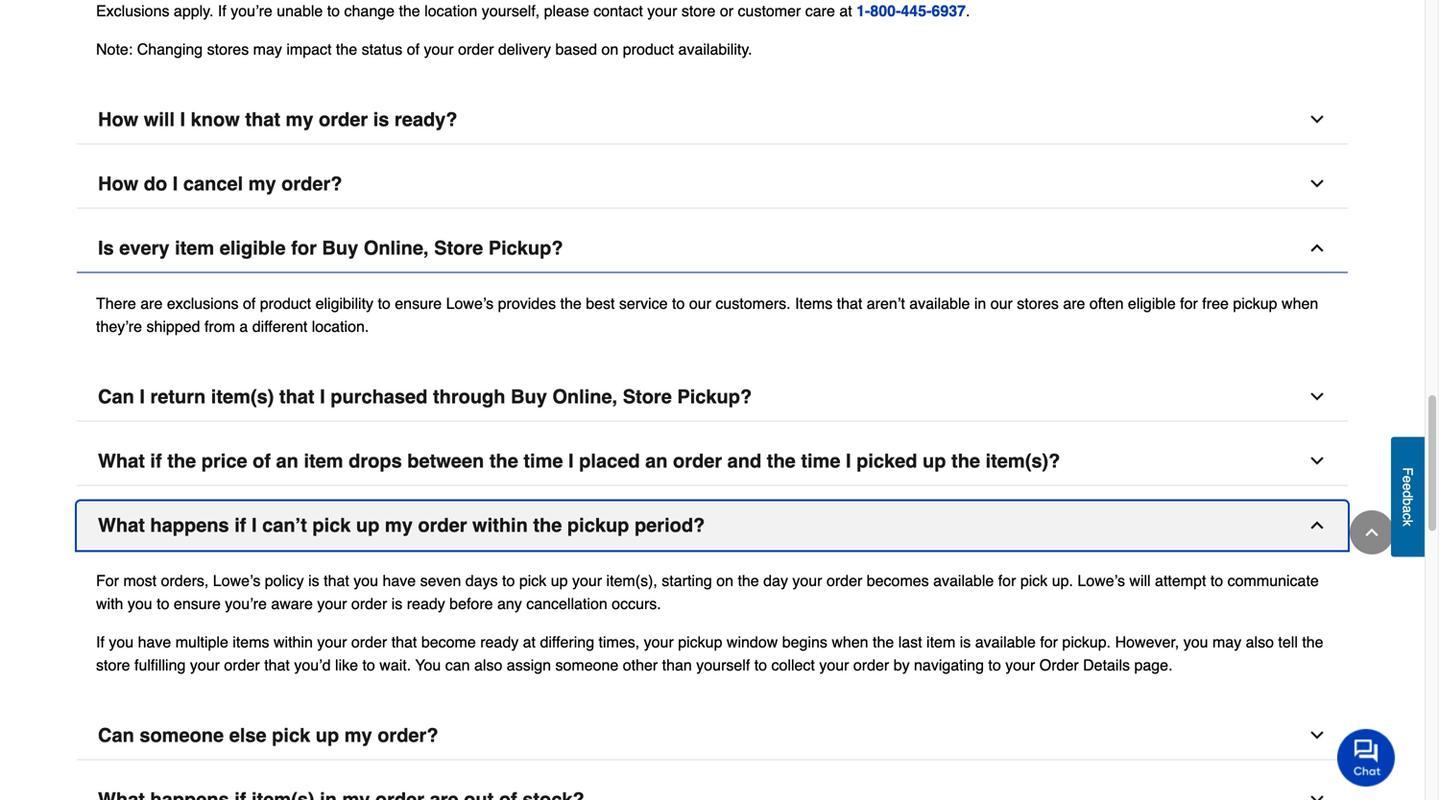 Task type: vqa. For each thing, say whether or not it's contained in the screenshot.
Placed
yes



Task type: locate. For each thing, give the bounding box(es) containing it.
if right the 'apply.'
[[218, 2, 226, 20]]

else
[[229, 725, 267, 747]]

eligible inside the "there are exclusions of product eligibility to ensure lowe's provides the best service to our customers. items that aren't available in our stores are often eligible for free pickup when they're shipped from a different location."
[[1128, 295, 1176, 313]]

2 how from the top
[[98, 173, 138, 195]]

of inside the "there are exclusions of product eligibility to ensure lowe's provides the best service to our customers. items that aren't available in our stores are often eligible for free pickup when they're shipped from a different location."
[[243, 295, 256, 313]]

1 vertical spatial what
[[98, 515, 145, 537]]

to right like
[[362, 657, 375, 675]]

1 horizontal spatial pickup
[[678, 634, 722, 651]]

chevron down image inside how will i know that my order is ready? button
[[1308, 110, 1327, 129]]

pickup up yourself
[[678, 634, 722, 651]]

2 chevron up image from the top
[[1308, 516, 1327, 535]]

of right status
[[407, 40, 420, 58]]

buy up eligibility at the top left of the page
[[322, 237, 358, 259]]

if
[[150, 450, 162, 472], [234, 515, 246, 537]]

1 vertical spatial a
[[1400, 506, 1416, 513]]

can't
[[262, 515, 307, 537]]

store left the or
[[682, 2, 716, 20]]

my down drops
[[385, 515, 413, 537]]

our right the in
[[991, 295, 1013, 313]]

every
[[119, 237, 169, 259]]

1 how from the top
[[98, 109, 138, 131]]

0 vertical spatial order?
[[281, 173, 342, 195]]

when right the free
[[1282, 295, 1318, 313]]

on right starting on the left bottom of page
[[716, 572, 734, 590]]

at up assign
[[523, 634, 536, 651]]

item up navigating
[[927, 634, 956, 651]]

0 vertical spatial store
[[682, 2, 716, 20]]

1 vertical spatial chevron down image
[[1308, 387, 1327, 407]]

exclusions
[[167, 295, 239, 313]]

1 vertical spatial chevron down image
[[1308, 452, 1327, 471]]

how for how will i know that my order is ready?
[[98, 109, 138, 131]]

chevron down image inside can someone else pick up my order? button
[[1308, 726, 1327, 746]]

can i return item(s) that i purchased through buy online, store pickup?
[[98, 386, 752, 408]]

you down what happens if i can't pick up my order within the pickup period?
[[354, 572, 378, 590]]

0 horizontal spatial eligible
[[220, 237, 286, 259]]

available for becomes
[[933, 572, 994, 590]]

how left do
[[98, 173, 138, 195]]

may
[[253, 40, 282, 58], [1213, 634, 1242, 651]]

pickup.
[[1062, 634, 1111, 651]]

for left up.
[[998, 572, 1016, 590]]

lowe's right up.
[[1078, 572, 1125, 590]]

1 horizontal spatial if
[[234, 515, 246, 537]]

0 vertical spatial available
[[909, 295, 970, 313]]

0 vertical spatial item
[[175, 237, 214, 259]]

1 vertical spatial order?
[[378, 725, 438, 747]]

1 vertical spatial when
[[832, 634, 868, 651]]

unable
[[277, 2, 323, 20]]

0 horizontal spatial stores
[[207, 40, 249, 58]]

1 vertical spatial product
[[260, 295, 311, 313]]

for left the free
[[1180, 295, 1198, 313]]

chevron down image for how do i cancel my order?
[[1308, 174, 1327, 194]]

1 vertical spatial pickup
[[567, 515, 629, 537]]

0 horizontal spatial someone
[[140, 725, 224, 747]]

2 vertical spatial of
[[253, 450, 271, 472]]

0 vertical spatial product
[[623, 40, 674, 58]]

store
[[682, 2, 716, 20], [96, 657, 130, 675]]

for
[[96, 572, 119, 590]]

d
[[1400, 491, 1416, 498]]

1 vertical spatial ensure
[[174, 595, 221, 613]]

within up days
[[472, 515, 528, 537]]

that right policy on the left bottom of the page
[[324, 572, 349, 590]]

the right change
[[399, 2, 420, 20]]

that down items
[[264, 657, 290, 675]]

my down like
[[344, 725, 372, 747]]

available up navigating
[[975, 634, 1036, 651]]

is
[[98, 237, 114, 259]]

note:
[[96, 40, 133, 58]]

1 horizontal spatial time
[[801, 450, 841, 472]]

item(s)
[[211, 386, 274, 408]]

how will i know that my order is ready?
[[98, 109, 458, 131]]

service
[[619, 295, 668, 313]]

that
[[245, 109, 280, 131], [837, 295, 862, 313], [279, 386, 315, 408], [324, 572, 349, 590], [391, 634, 417, 651], [264, 657, 290, 675]]

communicate
[[1228, 572, 1319, 590]]

1 horizontal spatial also
[[1246, 634, 1274, 651]]

aware
[[271, 595, 313, 613]]

up right the picked
[[923, 450, 946, 472]]

chevron up image
[[1308, 239, 1327, 258], [1308, 516, 1327, 535]]

between
[[407, 450, 484, 472]]

store inside "if you have multiple items within your order that become ready at differing times, your pickup window begins when the last item is available for pickup. however, you may also tell the store fulfilling your order that you'd like to wait. you can also assign someone other than yourself to collect your order by navigating to your order details page."
[[96, 657, 130, 675]]

within inside what happens if i can't pick up my order within the pickup period? button
[[472, 515, 528, 537]]

1 horizontal spatial buy
[[511, 386, 547, 408]]

1 chevron down image from the top
[[1308, 110, 1327, 129]]

0 horizontal spatial our
[[689, 295, 711, 313]]

e up d
[[1400, 476, 1416, 483]]

1 horizontal spatial stores
[[1017, 295, 1059, 313]]

buy right through
[[511, 386, 547, 408]]

ensure right eligibility at the top left of the page
[[395, 295, 442, 313]]

2 are from the left
[[1063, 295, 1085, 313]]

pick right the can't
[[312, 515, 351, 537]]

1 chevron up image from the top
[[1308, 239, 1327, 258]]

chevron down image
[[1308, 110, 1327, 129], [1308, 452, 1327, 471], [1308, 726, 1327, 746]]

pickup? inside 'button'
[[677, 386, 752, 408]]

ensure inside the "there are exclusions of product eligibility to ensure lowe's provides the best service to our customers. items that aren't available in our stores are often eligible for free pickup when they're shipped from a different location."
[[395, 295, 442, 313]]

are left the often
[[1063, 295, 1085, 313]]

an right placed
[[645, 450, 668, 472]]

of right price
[[253, 450, 271, 472]]

multiple
[[175, 634, 228, 651]]

1 horizontal spatial someone
[[555, 657, 619, 675]]

are
[[140, 295, 163, 313], [1063, 295, 1085, 313]]

the left day
[[738, 572, 759, 590]]

pickup up the item(s),
[[567, 515, 629, 537]]

can for can i return item(s) that i purchased through buy online, store pickup?
[[98, 386, 134, 408]]

1 horizontal spatial lowe's
[[446, 295, 494, 313]]

will inside button
[[144, 109, 175, 131]]

1 vertical spatial you're
[[225, 595, 267, 613]]

become
[[421, 634, 476, 651]]

scroll to top element
[[1350, 511, 1394, 555]]

chevron down image
[[1308, 174, 1327, 194], [1308, 387, 1327, 407], [1308, 791, 1327, 801]]

i right do
[[173, 173, 178, 195]]

chevron down image inside how do i cancel my order? button
[[1308, 174, 1327, 194]]

you
[[415, 657, 441, 675]]

is up navigating
[[960, 634, 971, 651]]

for up 'order'
[[1040, 634, 1058, 651]]

how
[[98, 109, 138, 131], [98, 173, 138, 195]]

.
[[966, 2, 970, 20]]

my right cancel
[[248, 173, 276, 195]]

you're left unable
[[231, 2, 272, 20]]

your down multiple
[[190, 657, 220, 675]]

1 horizontal spatial a
[[1400, 506, 1416, 513]]

store left fulfilling
[[96, 657, 130, 675]]

is every item eligible for buy online, store pickup?
[[98, 237, 563, 259]]

tell
[[1278, 634, 1298, 651]]

item(s)?
[[986, 450, 1060, 472]]

return
[[150, 386, 206, 408]]

0 horizontal spatial when
[[832, 634, 868, 651]]

1 horizontal spatial product
[[623, 40, 674, 58]]

1 vertical spatial at
[[523, 634, 536, 651]]

0 vertical spatial ensure
[[395, 295, 442, 313]]

chevron up image inside what happens if i can't pick up my order within the pickup period? button
[[1308, 516, 1327, 535]]

up down the you'd
[[316, 725, 339, 747]]

customers.
[[716, 295, 791, 313]]

occurs.
[[612, 595, 661, 613]]

can for can someone else pick up my order?
[[98, 725, 134, 747]]

to right navigating
[[988, 657, 1001, 675]]

online, up eligibility at the top left of the page
[[364, 237, 429, 259]]

through
[[433, 386, 505, 408]]

you down with
[[109, 634, 134, 651]]

2 chevron down image from the top
[[1308, 387, 1327, 407]]

any
[[497, 595, 522, 613]]

stores
[[207, 40, 249, 58], [1017, 295, 1059, 313]]

1 chevron down image from the top
[[1308, 174, 1327, 194]]

0 vertical spatial someone
[[555, 657, 619, 675]]

1 vertical spatial available
[[933, 572, 994, 590]]

ready inside "if you have multiple items within your order that become ready at differing times, your pickup window begins when the last item is available for pickup. however, you may also tell the store fulfilling your order that you'd like to wait. you can also assign someone other than yourself to collect your order by navigating to your order details page."
[[480, 634, 519, 651]]

contact
[[594, 2, 643, 20]]

0 horizontal spatial buy
[[322, 237, 358, 259]]

product down contact
[[623, 40, 674, 58]]

0 vertical spatial a
[[239, 318, 248, 336]]

someone down 'differing'
[[555, 657, 619, 675]]

if down with
[[96, 634, 105, 651]]

that up wait.
[[391, 634, 417, 651]]

0 vertical spatial on
[[601, 40, 619, 58]]

available right 'becomes'
[[933, 572, 994, 590]]

what happens if i can't pick up my order within the pickup period?
[[98, 515, 705, 537]]

1 horizontal spatial store
[[682, 2, 716, 20]]

0 vertical spatial pickup?
[[488, 237, 563, 259]]

1-800-445-6937 link
[[857, 2, 966, 20]]

order?
[[281, 173, 342, 195], [378, 725, 438, 747]]

2 horizontal spatial lowe's
[[1078, 572, 1125, 590]]

collect
[[771, 657, 815, 675]]

ready inside for most orders, lowe's policy is that you have seven days to pick up your item(s), starting on the day your order becomes available for pick up. lowe's will attempt to communicate with you to ensure you're aware your order is ready before any cancellation occurs.
[[407, 595, 445, 613]]

orders,
[[161, 572, 209, 590]]

ready down seven
[[407, 595, 445, 613]]

available inside for most orders, lowe's policy is that you have seven days to pick up your item(s), starting on the day your order becomes available for pick up. lowe's will attempt to communicate with you to ensure you're aware your order is ready before any cancellation occurs.
[[933, 572, 994, 590]]

have left seven
[[383, 572, 416, 590]]

1 vertical spatial ready
[[480, 634, 519, 651]]

0 vertical spatial may
[[253, 40, 282, 58]]

for inside button
[[291, 237, 317, 259]]

1 vertical spatial how
[[98, 173, 138, 195]]

is up wait.
[[391, 595, 403, 613]]

customer
[[738, 2, 801, 20]]

2 vertical spatial available
[[975, 634, 1036, 651]]

of up the different
[[243, 295, 256, 313]]

1 horizontal spatial when
[[1282, 295, 1318, 313]]

0 horizontal spatial are
[[140, 295, 163, 313]]

the left status
[[336, 40, 357, 58]]

1 vertical spatial store
[[96, 657, 130, 675]]

chevron up image inside is every item eligible for buy online, store pickup? button
[[1308, 239, 1327, 258]]

1 vertical spatial within
[[274, 634, 313, 651]]

1 vertical spatial will
[[1129, 572, 1151, 590]]

0 vertical spatial how
[[98, 109, 138, 131]]

0 horizontal spatial at
[[523, 634, 536, 651]]

0 vertical spatial chevron down image
[[1308, 174, 1327, 194]]

up
[[923, 450, 946, 472], [356, 515, 380, 537], [551, 572, 568, 590], [316, 725, 339, 747]]

can inside 'button'
[[98, 386, 134, 408]]

0 vertical spatial will
[[144, 109, 175, 131]]

within inside "if you have multiple items within your order that become ready at differing times, your pickup window begins when the last item is available for pickup. however, you may also tell the store fulfilling your order that you'd like to wait. you can also assign someone other than yourself to collect your order by navigating to your order details page."
[[274, 634, 313, 651]]

also
[[1246, 634, 1274, 651], [474, 657, 502, 675]]

the left item(s)?
[[951, 450, 980, 472]]

2 vertical spatial pickup
[[678, 634, 722, 651]]

to right eligibility at the top left of the page
[[378, 295, 391, 313]]

1 horizontal spatial order?
[[378, 725, 438, 747]]

order? up is every item eligible for buy online, store pickup?
[[281, 173, 342, 195]]

2 what from the top
[[98, 515, 145, 537]]

the inside the "there are exclusions of product eligibility to ensure lowe's provides the best service to our customers. items that aren't available in our stores are often eligible for free pickup when they're shipped from a different location."
[[560, 295, 582, 313]]

chevron down image for ready?
[[1308, 110, 1327, 129]]

order
[[1040, 657, 1079, 675]]

chevron up image for is every item eligible for buy online, store pickup?
[[1308, 239, 1327, 258]]

2 vertical spatial item
[[927, 634, 956, 651]]

lowe's inside the "there are exclusions of product eligibility to ensure lowe's provides the best service to our customers. items that aren't available in our stores are often eligible for free pickup when they're shipped from a different location."
[[446, 295, 494, 313]]

1 vertical spatial can
[[98, 725, 134, 747]]

if left the can't
[[234, 515, 246, 537]]

up up cancellation
[[551, 572, 568, 590]]

time left the picked
[[801, 450, 841, 472]]

you'd
[[294, 657, 331, 675]]

0 vertical spatial online,
[[364, 237, 429, 259]]

1 vertical spatial chevron up image
[[1308, 516, 1327, 535]]

is left 'ready?'
[[373, 109, 389, 131]]

2 horizontal spatial pickup
[[1233, 295, 1277, 313]]

than
[[662, 657, 692, 675]]

3 chevron down image from the top
[[1308, 726, 1327, 746]]

0 vertical spatial of
[[407, 40, 420, 58]]

day
[[763, 572, 788, 590]]

0 vertical spatial have
[[383, 572, 416, 590]]

0 vertical spatial within
[[472, 515, 528, 537]]

at
[[839, 2, 852, 20], [523, 634, 536, 651]]

2 chevron down image from the top
[[1308, 452, 1327, 471]]

of
[[407, 40, 420, 58], [243, 295, 256, 313], [253, 450, 271, 472]]

1 vertical spatial online,
[[552, 386, 617, 408]]

pickup inside the "there are exclusions of product eligibility to ensure lowe's provides the best service to our customers. items that aren't available in our stores are often eligible for free pickup when they're shipped from a different location."
[[1233, 295, 1277, 313]]

1 horizontal spatial pickup?
[[677, 386, 752, 408]]

also right can at left bottom
[[474, 657, 502, 675]]

for up eligibility at the top left of the page
[[291, 237, 317, 259]]

becomes
[[867, 572, 929, 590]]

will left know
[[144, 109, 175, 131]]

1 horizontal spatial if
[[218, 2, 226, 20]]

if down return
[[150, 450, 162, 472]]

1 vertical spatial on
[[716, 572, 734, 590]]

1 horizontal spatial may
[[1213, 634, 1242, 651]]

our
[[689, 295, 711, 313], [991, 295, 1013, 313]]

lowe's left provides
[[446, 295, 494, 313]]

my
[[286, 109, 313, 131], [248, 173, 276, 195], [385, 515, 413, 537], [344, 725, 372, 747]]

period?
[[635, 515, 705, 537]]

the left last
[[873, 634, 894, 651]]

2 vertical spatial chevron down image
[[1308, 791, 1327, 801]]

0 vertical spatial buy
[[322, 237, 358, 259]]

an
[[276, 450, 298, 472], [645, 450, 668, 472]]

the
[[399, 2, 420, 20], [336, 40, 357, 58], [560, 295, 582, 313], [167, 450, 196, 472], [489, 450, 518, 472], [767, 450, 796, 472], [951, 450, 980, 472], [533, 515, 562, 537], [738, 572, 759, 590], [873, 634, 894, 651], [1302, 634, 1324, 651]]

someone left else
[[140, 725, 224, 747]]

how will i know that my order is ready? button
[[77, 96, 1348, 145]]

pickup
[[1233, 295, 1277, 313], [567, 515, 629, 537], [678, 634, 722, 651]]

can inside button
[[98, 725, 134, 747]]

0 vertical spatial chevron down image
[[1308, 110, 1327, 129]]

1 vertical spatial item
[[304, 450, 343, 472]]

for inside "if you have multiple items within your order that become ready at differing times, your pickup window begins when the last item is available for pickup. however, you may also tell the store fulfilling your order that you'd like to wait. you can also assign someone other than yourself to collect your order by navigating to your order details page."
[[1040, 634, 1058, 651]]

0 horizontal spatial also
[[474, 657, 502, 675]]

1 horizontal spatial item
[[304, 450, 343, 472]]

0 vertical spatial chevron up image
[[1308, 239, 1327, 258]]

f
[[1400, 468, 1416, 476]]

can
[[98, 386, 134, 408], [98, 725, 134, 747]]

1 vertical spatial if
[[96, 634, 105, 651]]

pick
[[312, 515, 351, 537], [519, 572, 547, 590], [1020, 572, 1048, 590], [272, 725, 310, 747]]

0 horizontal spatial an
[[276, 450, 298, 472]]

with
[[96, 595, 123, 613]]

e
[[1400, 476, 1416, 483], [1400, 483, 1416, 491]]

other
[[623, 657, 658, 675]]

available for is
[[975, 634, 1036, 651]]

what if the price of an item drops between the time i placed an order and the time i picked up the item(s)? button
[[77, 437, 1348, 486]]

0 vertical spatial can
[[98, 386, 134, 408]]

0 horizontal spatial store
[[434, 237, 483, 259]]

1 what from the top
[[98, 450, 145, 472]]

item
[[175, 237, 214, 259], [304, 450, 343, 472], [927, 634, 956, 651]]

may inside "if you have multiple items within your order that become ready at differing times, your pickup window begins when the last item is available for pickup. however, you may also tell the store fulfilling your order that you'd like to wait. you can also assign someone other than yourself to collect your order by navigating to your order details page."
[[1213, 634, 1242, 651]]

available
[[909, 295, 970, 313], [933, 572, 994, 590], [975, 634, 1036, 651]]

eligible down how do i cancel my order?
[[220, 237, 286, 259]]

eligible right the often
[[1128, 295, 1176, 313]]

i left return
[[140, 386, 145, 408]]

1 horizontal spatial eligible
[[1128, 295, 1176, 313]]

1 horizontal spatial store
[[623, 386, 672, 408]]

order? down wait.
[[378, 725, 438, 747]]

1 horizontal spatial our
[[991, 295, 1013, 313]]

available inside "if you have multiple items within your order that become ready at differing times, your pickup window begins when the last item is available for pickup. however, you may also tell the store fulfilling your order that you'd like to wait. you can also assign someone other than yourself to collect your order by navigating to your order details page."
[[975, 634, 1036, 651]]

there are exclusions of product eligibility to ensure lowe's provides the best service to our customers. items that aren't available in our stores are often eligible for free pickup when they're shipped from a different location.
[[96, 295, 1318, 336]]

0 horizontal spatial a
[[239, 318, 248, 336]]

fulfilling
[[134, 657, 186, 675]]

i left know
[[180, 109, 185, 131]]

1 can from the top
[[98, 386, 134, 408]]

to
[[327, 2, 340, 20], [378, 295, 391, 313], [672, 295, 685, 313], [502, 572, 515, 590], [1211, 572, 1223, 590], [157, 595, 169, 613], [362, 657, 375, 675], [754, 657, 767, 675], [988, 657, 1001, 675]]

pickup? up provides
[[488, 237, 563, 259]]

item left drops
[[304, 450, 343, 472]]

0 vertical spatial you're
[[231, 2, 272, 20]]

what for what if the price of an item drops between the time i placed an order and the time i picked up the item(s)?
[[98, 450, 145, 472]]

chevron down image inside can i return item(s) that i purchased through buy online, store pickup? 'button'
[[1308, 387, 1327, 407]]

online, inside button
[[364, 237, 429, 259]]

store
[[434, 237, 483, 259], [623, 386, 672, 408]]

0 vertical spatial what
[[98, 450, 145, 472]]

up inside what if the price of an item drops between the time i placed an order and the time i picked up the item(s)? button
[[923, 450, 946, 472]]

to right unable
[[327, 2, 340, 20]]

0 vertical spatial eligible
[[220, 237, 286, 259]]

item inside "if you have multiple items within your order that become ready at differing times, your pickup window begins when the last item is available for pickup. however, you may also tell the store fulfilling your order that you'd like to wait. you can also assign someone other than yourself to collect your order by navigating to your order details page."
[[927, 634, 956, 651]]

ready up assign
[[480, 634, 519, 651]]

have up fulfilling
[[138, 634, 171, 651]]

ensure inside for most orders, lowe's policy is that you have seven days to pick up your item(s), starting on the day your order becomes available for pick up. lowe's will attempt to communicate with you to ensure you're aware your order is ready before any cancellation occurs.
[[174, 595, 221, 613]]

or
[[720, 2, 734, 20]]

will
[[144, 109, 175, 131], [1129, 572, 1151, 590]]

a right from
[[239, 318, 248, 336]]

0 horizontal spatial time
[[524, 450, 563, 472]]

2 vertical spatial chevron down image
[[1308, 726, 1327, 746]]

that right the items
[[837, 295, 862, 313]]

they're
[[96, 318, 142, 336]]

0 horizontal spatial if
[[150, 450, 162, 472]]

chat invite button image
[[1337, 729, 1396, 787]]

that inside for most orders, lowe's policy is that you have seven days to pick up your item(s), starting on the day your order becomes available for pick up. lowe's will attempt to communicate with you to ensure you're aware your order is ready before any cancellation occurs.
[[324, 572, 349, 590]]

2 can from the top
[[98, 725, 134, 747]]

0 vertical spatial when
[[1282, 295, 1318, 313]]

0 horizontal spatial may
[[253, 40, 282, 58]]

chevron up image
[[1362, 523, 1382, 542]]

from
[[204, 318, 235, 336]]

is right policy on the left bottom of the page
[[308, 572, 319, 590]]

0 horizontal spatial pickup
[[567, 515, 629, 537]]

free
[[1202, 295, 1229, 313]]

1 horizontal spatial are
[[1063, 295, 1085, 313]]

pickup right the free
[[1233, 295, 1277, 313]]

0 horizontal spatial ensure
[[174, 595, 221, 613]]

within
[[472, 515, 528, 537], [274, 634, 313, 651]]

0 horizontal spatial order?
[[281, 173, 342, 195]]

can
[[445, 657, 470, 675]]

buy inside 'button'
[[511, 386, 547, 408]]

chevron down image inside what if the price of an item drops between the time i placed an order and the time i picked up the item(s)? button
[[1308, 452, 1327, 471]]

online, up what if the price of an item drops between the time i placed an order and the time i picked up the item(s)?
[[552, 386, 617, 408]]

i left purchased on the left of page
[[320, 386, 325, 408]]

cancellation
[[526, 595, 607, 613]]

the down what if the price of an item drops between the time i placed an order and the time i picked up the item(s)?
[[533, 515, 562, 537]]

your right aware
[[317, 595, 347, 613]]



Task type: describe. For each thing, give the bounding box(es) containing it.
your right day
[[792, 572, 822, 590]]

pick left up.
[[1020, 572, 1048, 590]]

will inside for most orders, lowe's policy is that you have seven days to pick up your item(s), starting on the day your order becomes available for pick up. lowe's will attempt to communicate with you to ensure you're aware your order is ready before any cancellation occurs.
[[1129, 572, 1151, 590]]

items
[[795, 295, 833, 313]]

your right contact
[[647, 2, 677, 20]]

in
[[974, 295, 986, 313]]

2 an from the left
[[645, 450, 668, 472]]

1-
[[857, 2, 870, 20]]

up.
[[1052, 572, 1073, 590]]

navigating
[[914, 657, 984, 675]]

like
[[335, 657, 358, 675]]

details
[[1083, 657, 1130, 675]]

chevron down image for between
[[1308, 452, 1327, 471]]

care
[[805, 2, 835, 20]]

there
[[96, 295, 136, 313]]

your up "than"
[[644, 634, 674, 651]]

1 vertical spatial also
[[474, 657, 502, 675]]

exclusions
[[96, 2, 169, 20]]

0 horizontal spatial item
[[175, 237, 214, 259]]

available inside the "there are exclusions of product eligibility to ensure lowe's provides the best service to our customers. items that aren't available in our stores are often eligible for free pickup when they're shipped from a different location."
[[909, 295, 970, 313]]

the inside for most orders, lowe's policy is that you have seven days to pick up your item(s), starting on the day your order becomes available for pick up. lowe's will attempt to communicate with you to ensure you're aware your order is ready before any cancellation occurs.
[[738, 572, 759, 590]]

product inside the "there are exclusions of product eligibility to ensure lowe's provides the best service to our customers. items that aren't available in our stores are often eligible for free pickup when they're shipped from a different location."
[[260, 295, 311, 313]]

that inside the "there are exclusions of product eligibility to ensure lowe's provides the best service to our customers. items that aren't available in our stores are often eligible for free pickup when they're shipped from a different location."
[[837, 295, 862, 313]]

begins
[[782, 634, 827, 651]]

based
[[555, 40, 597, 58]]

you're inside for most orders, lowe's policy is that you have seven days to pick up your item(s), starting on the day your order becomes available for pick up. lowe's will attempt to communicate with you to ensure you're aware your order is ready before any cancellation occurs.
[[225, 595, 267, 613]]

1 our from the left
[[689, 295, 711, 313]]

k
[[1400, 520, 1416, 527]]

your down location
[[424, 40, 454, 58]]

placed
[[579, 450, 640, 472]]

how for how do i cancel my order?
[[98, 173, 138, 195]]

for most orders, lowe's policy is that you have seven days to pick up your item(s), starting on the day your order becomes available for pick up. lowe's will attempt to communicate with you to ensure you're aware your order is ready before any cancellation occurs.
[[96, 572, 1319, 613]]

change
[[344, 2, 395, 20]]

to down window
[[754, 657, 767, 675]]

to right "attempt" on the bottom right
[[1211, 572, 1223, 590]]

page.
[[1134, 657, 1173, 675]]

please
[[544, 2, 589, 20]]

however,
[[1115, 634, 1179, 651]]

2 e from the top
[[1400, 483, 1416, 491]]

a inside the "there are exclusions of product eligibility to ensure lowe's provides the best service to our customers. items that aren't available in our stores are often eligible for free pickup when they're shipped from a different location."
[[239, 318, 248, 336]]

chevron down image for can i return item(s) that i purchased through buy online, store pickup?
[[1308, 387, 1327, 407]]

status
[[362, 40, 403, 58]]

wait.
[[379, 657, 411, 675]]

happens
[[150, 515, 229, 537]]

1 horizontal spatial at
[[839, 2, 852, 20]]

up inside what happens if i can't pick up my order within the pickup period? button
[[356, 515, 380, 537]]

have inside for most orders, lowe's policy is that you have seven days to pick up your item(s), starting on the day your order becomes available for pick up. lowe's will attempt to communicate with you to ensure you're aware your order is ready before any cancellation occurs.
[[383, 572, 416, 590]]

before
[[449, 595, 493, 613]]

stores inside the "there are exclusions of product eligibility to ensure lowe's provides the best service to our customers. items that aren't available in our stores are often eligible for free pickup when they're shipped from a different location."
[[1017, 295, 1059, 313]]

and
[[727, 450, 762, 472]]

for inside the "there are exclusions of product eligibility to ensure lowe's provides the best service to our customers. items that aren't available in our stores are often eligible for free pickup when they're shipped from a different location."
[[1180, 295, 1198, 313]]

drops
[[349, 450, 402, 472]]

purchased
[[330, 386, 428, 408]]

online, inside 'button'
[[552, 386, 617, 408]]

3 chevron down image from the top
[[1308, 791, 1327, 801]]

most
[[123, 572, 157, 590]]

a inside button
[[1400, 506, 1416, 513]]

starting
[[662, 572, 712, 590]]

1 are from the left
[[140, 295, 163, 313]]

last
[[898, 634, 922, 651]]

the right the and
[[767, 450, 796, 472]]

can i return item(s) that i purchased through buy online, store pickup? button
[[77, 373, 1348, 422]]

to up any
[[502, 572, 515, 590]]

changing
[[137, 40, 203, 58]]

delivery
[[498, 40, 551, 58]]

apply.
[[174, 2, 214, 20]]

1 e from the top
[[1400, 476, 1416, 483]]

what happens if i can't pick up my order within the pickup period? button
[[77, 502, 1348, 551]]

at inside "if you have multiple items within your order that become ready at differing times, your pickup window begins when the last item is available for pickup. however, you may also tell the store fulfilling your order that you'd like to wait. you can also assign someone other than yourself to collect your order by navigating to your order details page."
[[523, 634, 536, 651]]

i left placed
[[568, 450, 574, 472]]

days
[[465, 572, 498, 590]]

to right service
[[672, 295, 685, 313]]

what if the price of an item drops between the time i placed an order and the time i picked up the item(s)?
[[98, 450, 1060, 472]]

i left the picked
[[846, 450, 851, 472]]

best
[[586, 295, 615, 313]]

eligible inside button
[[220, 237, 286, 259]]

your down the begins
[[819, 657, 849, 675]]

2 our from the left
[[991, 295, 1013, 313]]

f e e d b a c k
[[1400, 468, 1416, 527]]

eligibility
[[315, 295, 374, 313]]

when inside "if you have multiple items within your order that become ready at differing times, your pickup window begins when the last item is available for pickup. however, you may also tell the store fulfilling your order that you'd like to wait. you can also assign someone other than yourself to collect your order by navigating to your order details page."
[[832, 634, 868, 651]]

for inside for most orders, lowe's policy is that you have seven days to pick up your item(s), starting on the day your order becomes available for pick up. lowe's will attempt to communicate with you to ensure you're aware your order is ready before any cancellation occurs.
[[998, 572, 1016, 590]]

0 vertical spatial if
[[150, 450, 162, 472]]

someone inside button
[[140, 725, 224, 747]]

location
[[424, 2, 477, 20]]

items
[[233, 634, 269, 651]]

store inside can i return item(s) that i purchased through buy online, store pickup? 'button'
[[623, 386, 672, 408]]

pickup? inside button
[[488, 237, 563, 259]]

when inside the "there are exclusions of product eligibility to ensure lowe's provides the best service to our customers. items that aren't available in our stores are often eligible for free pickup when they're shipped from a different location."
[[1282, 295, 1318, 313]]

times,
[[599, 634, 640, 651]]

can someone else pick up my order? button
[[77, 712, 1348, 761]]

that inside button
[[245, 109, 280, 131]]

the left price
[[167, 450, 196, 472]]

is inside "if you have multiple items within your order that become ready at differing times, your pickup window begins when the last item is available for pickup. however, you may also tell the store fulfilling your order that you'd like to wait. you can also assign someone other than yourself to collect your order by navigating to your order details page."
[[960, 634, 971, 651]]

i inside how will i know that my order is ready? button
[[180, 109, 185, 131]]

picked
[[857, 450, 917, 472]]

0 vertical spatial stores
[[207, 40, 249, 58]]

to down orders,
[[157, 595, 169, 613]]

you right however,
[[1184, 634, 1208, 651]]

i inside what happens if i can't pick up my order within the pickup period? button
[[252, 515, 257, 537]]

up inside for most orders, lowe's policy is that you have seven days to pick up your item(s), starting on the day your order becomes available for pick up. lowe's will attempt to communicate with you to ensure you're aware your order is ready before any cancellation occurs.
[[551, 572, 568, 590]]

b
[[1400, 498, 1416, 506]]

your left 'order'
[[1005, 657, 1035, 675]]

the right between
[[489, 450, 518, 472]]

0 vertical spatial also
[[1246, 634, 1274, 651]]

attempt
[[1155, 572, 1206, 590]]

pick up any
[[519, 572, 547, 590]]

aren't
[[867, 295, 905, 313]]

can someone else pick up my order?
[[98, 725, 438, 747]]

800-
[[870, 2, 901, 20]]

how do i cancel my order?
[[98, 173, 342, 195]]

provides
[[498, 295, 556, 313]]

on inside for most orders, lowe's policy is that you have seven days to pick up your item(s), starting on the day your order becomes available for pick up. lowe's will attempt to communicate with you to ensure you're aware your order is ready before any cancellation occurs.
[[716, 572, 734, 590]]

policy
[[265, 572, 304, 590]]

your up like
[[317, 634, 347, 651]]

f e e d b a c k button
[[1391, 437, 1425, 557]]

store inside is every item eligible for buy online, store pickup? button
[[434, 237, 483, 259]]

buy inside button
[[322, 237, 358, 259]]

note: changing stores may impact the status of your order delivery based on product availability.
[[96, 40, 752, 58]]

you down most
[[128, 595, 152, 613]]

2 time from the left
[[801, 450, 841, 472]]

0 horizontal spatial lowe's
[[213, 572, 260, 590]]

differing
[[540, 634, 594, 651]]

how do i cancel my order? button
[[77, 160, 1348, 209]]

1 time from the left
[[524, 450, 563, 472]]

pickup inside "if you have multiple items within your order that become ready at differing times, your pickup window begins when the last item is available for pickup. however, you may also tell the store fulfilling your order that you'd like to wait. you can also assign someone other than yourself to collect your order by navigating to your order details page."
[[678, 634, 722, 651]]

1 an from the left
[[276, 450, 298, 472]]

the right tell
[[1302, 634, 1324, 651]]

up inside can someone else pick up my order? button
[[316, 725, 339, 747]]

do
[[144, 173, 167, 195]]

by
[[894, 657, 910, 675]]

of inside button
[[253, 450, 271, 472]]

is inside button
[[373, 109, 389, 131]]

often
[[1090, 295, 1124, 313]]

have inside "if you have multiple items within your order that become ready at differing times, your pickup window begins when the last item is available for pickup. however, you may also tell the store fulfilling your order that you'd like to wait. you can also assign someone other than yourself to collect your order by navigating to your order details page."
[[138, 634, 171, 651]]

pickup inside what happens if i can't pick up my order within the pickup period? button
[[567, 515, 629, 537]]

if inside "if you have multiple items within your order that become ready at differing times, your pickup window begins when the last item is available for pickup. however, you may also tell the store fulfilling your order that you'd like to wait. you can also assign someone other than yourself to collect your order by navigating to your order details page."
[[96, 634, 105, 651]]

someone inside "if you have multiple items within your order that become ready at differing times, your pickup window begins when the last item is available for pickup. however, you may also tell the store fulfilling your order that you'd like to wait. you can also assign someone other than yourself to collect your order by navigating to your order details page."
[[555, 657, 619, 675]]

cancel
[[183, 173, 243, 195]]

what for what happens if i can't pick up my order within the pickup period?
[[98, 515, 145, 537]]

seven
[[420, 572, 461, 590]]

pick right else
[[272, 725, 310, 747]]

availability.
[[678, 40, 752, 58]]

window
[[727, 634, 778, 651]]

i inside how do i cancel my order? button
[[173, 173, 178, 195]]

445-
[[901, 2, 932, 20]]

chevron up image for what happens if i can't pick up my order within the pickup period?
[[1308, 516, 1327, 535]]

that inside 'button'
[[279, 386, 315, 408]]

c
[[1400, 513, 1416, 520]]

your up cancellation
[[572, 572, 602, 590]]

yourself
[[696, 657, 750, 675]]

1 vertical spatial if
[[234, 515, 246, 537]]

6937
[[932, 2, 966, 20]]

assign
[[507, 657, 551, 675]]

my down impact
[[286, 109, 313, 131]]



